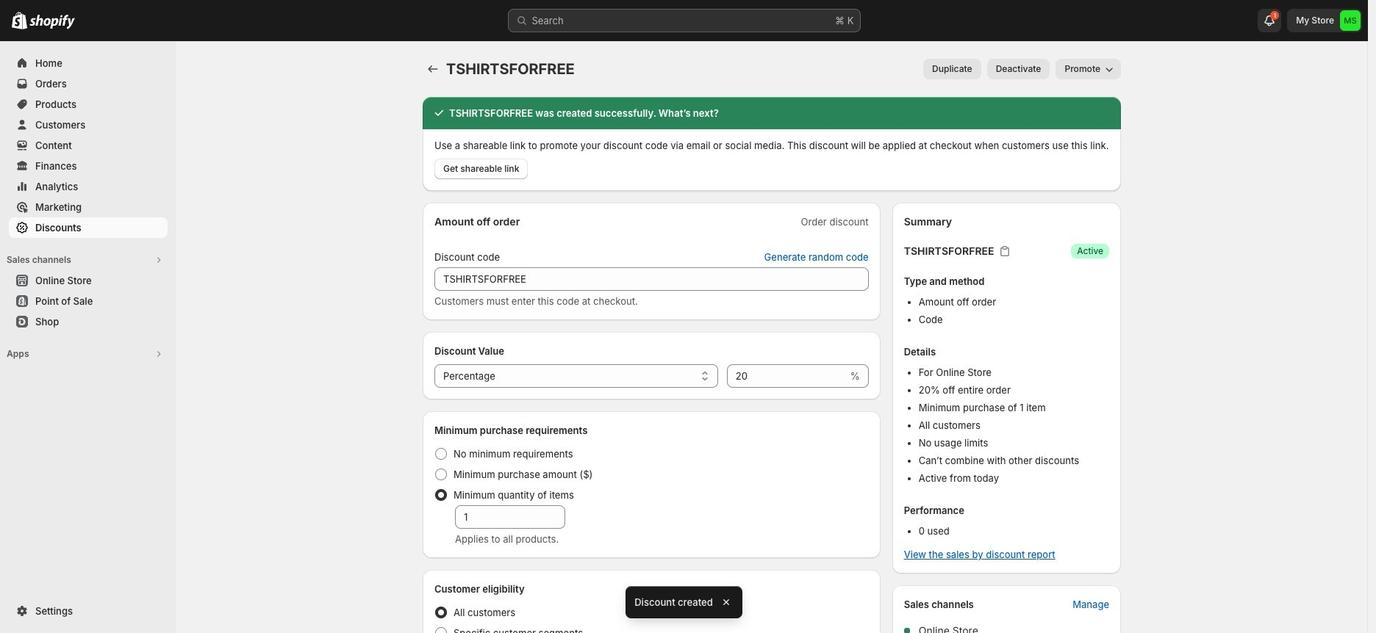 Task type: locate. For each thing, give the bounding box(es) containing it.
None text field
[[435, 268, 869, 291], [727, 365, 848, 388], [455, 506, 565, 529], [435, 268, 869, 291], [727, 365, 848, 388], [455, 506, 565, 529]]

shopify image
[[12, 12, 27, 29], [29, 15, 75, 29]]



Task type: describe. For each thing, give the bounding box(es) containing it.
my store image
[[1341, 10, 1361, 31]]

0 horizontal spatial shopify image
[[12, 12, 27, 29]]

1 horizontal spatial shopify image
[[29, 15, 75, 29]]



Task type: vqa. For each thing, say whether or not it's contained in the screenshot.
PRODUCTS link
no



